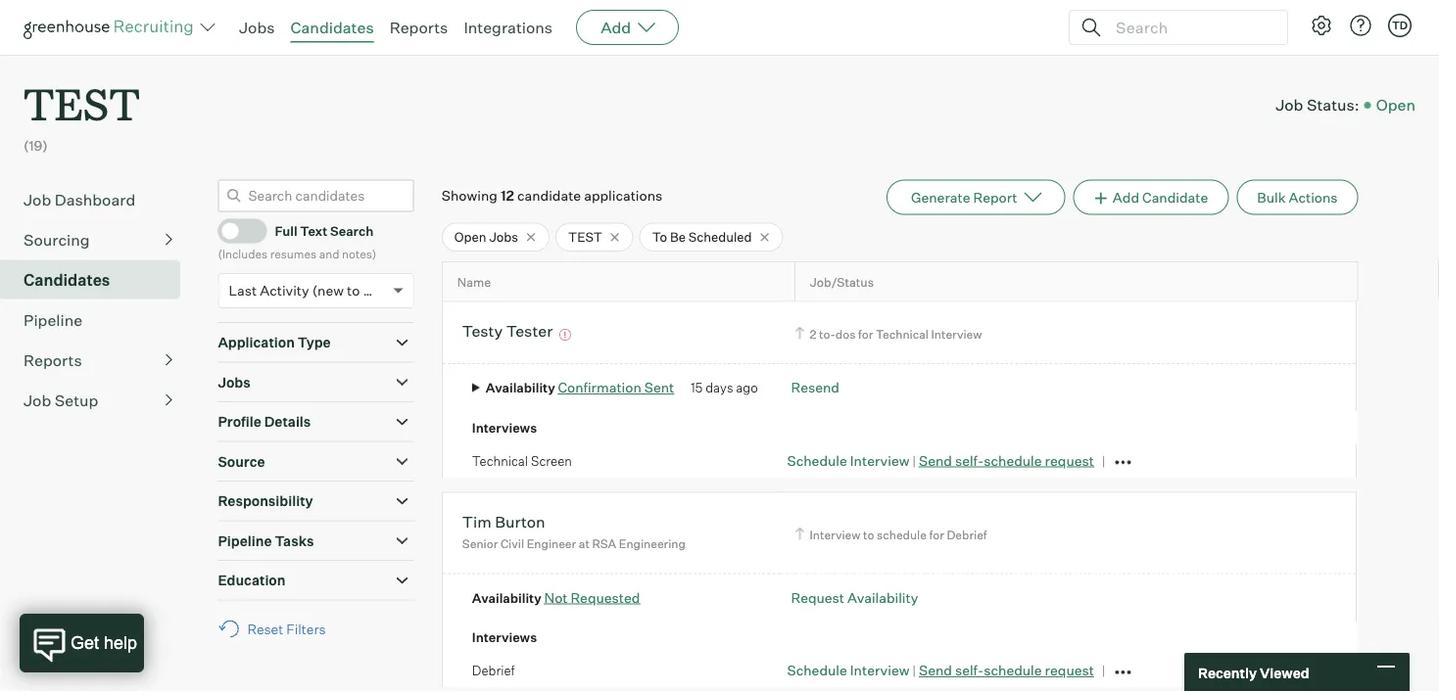 Task type: locate. For each thing, give the bounding box(es) containing it.
1 vertical spatial debrief
[[472, 663, 515, 679]]

send
[[919, 452, 952, 469], [919, 662, 952, 680]]

resend button
[[791, 379, 839, 396]]

text
[[300, 223, 327, 239]]

job dashboard
[[24, 190, 135, 209]]

pipeline tasks
[[218, 533, 314, 550]]

request availability
[[791, 589, 918, 607]]

2 to-dos for technical interview link
[[792, 325, 987, 344]]

1 schedule interview | send self-schedule request from the top
[[787, 452, 1094, 469]]

1 schedule interview link from the top
[[787, 452, 909, 469]]

resend
[[791, 379, 839, 396]]

schedule down request
[[787, 662, 847, 680]]

candidates down sourcing
[[24, 270, 110, 290]]

2 send self-schedule request link from the top
[[919, 662, 1094, 680]]

0 horizontal spatial candidates link
[[24, 268, 172, 292]]

2 schedule interview | send self-schedule request from the top
[[787, 662, 1094, 680]]

generate report button
[[887, 180, 1065, 215]]

availability not requested
[[472, 589, 640, 607]]

0 horizontal spatial reports link
[[24, 348, 172, 372]]

pipeline link
[[24, 308, 172, 332]]

0 vertical spatial for
[[858, 327, 873, 342]]

technical right dos
[[876, 327, 929, 342]]

last
[[229, 282, 257, 299]]

open
[[1376, 95, 1416, 115], [454, 229, 486, 245]]

to left old)
[[347, 282, 360, 299]]

td button
[[1388, 14, 1412, 37]]

reset filters button
[[218, 611, 336, 648]]

interviews
[[472, 420, 537, 436], [472, 630, 537, 646]]

at
[[579, 537, 590, 552]]

1 horizontal spatial add
[[1113, 189, 1139, 206]]

15
[[691, 380, 703, 396]]

| down request availability
[[912, 663, 916, 679]]

open right status:
[[1376, 95, 1416, 115]]

screen
[[531, 453, 572, 469]]

1 send from the top
[[919, 452, 952, 469]]

0 vertical spatial add
[[601, 18, 631, 37]]

2 request from the top
[[1045, 662, 1094, 680]]

job inside job setup link
[[24, 391, 51, 410]]

Search candidates field
[[218, 180, 414, 212]]

reports link up job setup link
[[24, 348, 172, 372]]

test
[[24, 74, 140, 132], [568, 229, 602, 245]]

testy
[[462, 321, 503, 341]]

0 vertical spatial self-
[[955, 452, 984, 469]]

job setup link
[[24, 389, 172, 412]]

availability
[[486, 380, 555, 396], [847, 589, 918, 607], [472, 590, 541, 606]]

details
[[264, 414, 311, 431]]

td button
[[1384, 10, 1416, 41]]

tim
[[462, 513, 491, 532]]

0 horizontal spatial technical
[[472, 453, 528, 469]]

schedule for tim burton
[[984, 662, 1042, 680]]

1 horizontal spatial to
[[863, 527, 874, 542]]

interviews for tim burton
[[472, 630, 537, 646]]

candidates
[[290, 18, 374, 37], [24, 270, 110, 290]]

tasks
[[275, 533, 314, 550]]

(19)
[[24, 137, 48, 154]]

recently viewed
[[1198, 664, 1309, 682]]

schedule for testy tester
[[787, 452, 847, 469]]

1 horizontal spatial reports
[[390, 18, 448, 37]]

0 vertical spatial job
[[1276, 95, 1303, 115]]

availability for availability
[[486, 380, 555, 396]]

| up interview to schedule for debrief
[[912, 453, 916, 469]]

1 vertical spatial for
[[929, 527, 944, 542]]

1 vertical spatial jobs
[[489, 229, 518, 245]]

1 vertical spatial schedule interview link
[[787, 662, 909, 680]]

0 vertical spatial schedule
[[984, 452, 1042, 469]]

candidates link
[[290, 18, 374, 37], [24, 268, 172, 292]]

1 vertical spatial send
[[919, 662, 952, 680]]

candidates link up pipeline link
[[24, 268, 172, 292]]

availability inside availability not requested
[[472, 590, 541, 606]]

schedule down resend
[[787, 452, 847, 469]]

test down showing 12 candidate applications
[[568, 229, 602, 245]]

profile details
[[218, 414, 311, 431]]

application type
[[218, 334, 331, 351]]

2 vertical spatial schedule
[[984, 662, 1042, 680]]

0 vertical spatial open
[[1376, 95, 1416, 115]]

send self-schedule request link for tim burton
[[919, 662, 1094, 680]]

1 vertical spatial request
[[1045, 662, 1094, 680]]

job left setup
[[24, 391, 51, 410]]

request
[[1045, 452, 1094, 469], [1045, 662, 1094, 680]]

open down showing
[[454, 229, 486, 245]]

0 vertical spatial schedule interview link
[[787, 452, 909, 469]]

1 vertical spatial schedule
[[787, 662, 847, 680]]

0 horizontal spatial pipeline
[[24, 310, 82, 330]]

send for testy tester
[[919, 452, 952, 469]]

0 vertical spatial reports link
[[390, 18, 448, 37]]

|
[[912, 453, 916, 469], [912, 663, 916, 679]]

2 vertical spatial job
[[24, 391, 51, 410]]

add for add candidate
[[1113, 189, 1139, 206]]

schedule
[[787, 452, 847, 469], [787, 662, 847, 680]]

0 horizontal spatial test
[[24, 74, 140, 132]]

2 schedule interview link from the top
[[787, 662, 909, 680]]

2 interviews from the top
[[472, 630, 537, 646]]

1 vertical spatial test
[[568, 229, 602, 245]]

2 | from the top
[[912, 663, 916, 679]]

technical left screen at the left bottom of page
[[472, 453, 528, 469]]

greenhouse recruiting image
[[24, 16, 200, 39]]

availability left not
[[472, 590, 541, 606]]

sent
[[644, 379, 674, 396]]

interviews down availability not requested
[[472, 630, 537, 646]]

test up (19)
[[24, 74, 140, 132]]

pipeline for pipeline
[[24, 310, 82, 330]]

jobs
[[239, 18, 275, 37], [489, 229, 518, 245], [218, 374, 250, 391]]

0 horizontal spatial open
[[454, 229, 486, 245]]

technical
[[876, 327, 929, 342], [472, 453, 528, 469]]

reports up job setup at left bottom
[[24, 350, 82, 370]]

reset
[[247, 621, 283, 638]]

availability down testy tester link in the left of the page
[[486, 380, 555, 396]]

add
[[601, 18, 631, 37], [1113, 189, 1139, 206]]

setup
[[55, 391, 98, 410]]

Search text field
[[1111, 13, 1270, 42]]

schedule interview | send self-schedule request for testy tester
[[787, 452, 1094, 469]]

interview to schedule for debrief
[[810, 527, 987, 542]]

1 vertical spatial to
[[863, 527, 874, 542]]

reports left integrations link
[[390, 18, 448, 37]]

1 vertical spatial open
[[454, 229, 486, 245]]

pipeline
[[24, 310, 82, 330], [218, 533, 272, 550]]

1 vertical spatial add
[[1113, 189, 1139, 206]]

self- for testy tester
[[955, 452, 984, 469]]

job left status:
[[1276, 95, 1303, 115]]

0 vertical spatial interviews
[[472, 420, 537, 436]]

add candidate link
[[1073, 180, 1229, 215]]

pipeline up education
[[218, 533, 272, 550]]

viewed
[[1260, 664, 1309, 682]]

request for tim burton
[[1045, 662, 1094, 680]]

0 vertical spatial candidates link
[[290, 18, 374, 37]]

source
[[218, 453, 265, 470]]

0 vertical spatial test
[[24, 74, 140, 132]]

2 self- from the top
[[955, 662, 984, 680]]

interviews up technical screen on the left bottom of page
[[472, 420, 537, 436]]

1 horizontal spatial test
[[568, 229, 602, 245]]

pipeline for pipeline tasks
[[218, 533, 272, 550]]

schedule interview link down resend button
[[787, 452, 909, 469]]

0 horizontal spatial to
[[347, 282, 360, 299]]

to up request availability button
[[863, 527, 874, 542]]

application
[[218, 334, 295, 351]]

1 send self-schedule request link from the top
[[919, 452, 1094, 469]]

profile
[[218, 414, 261, 431]]

last activity (new to old) option
[[229, 282, 388, 299]]

engineer
[[527, 537, 576, 552]]

candidates link right jobs link at the left of the page
[[290, 18, 374, 37]]

reports link left integrations link
[[390, 18, 448, 37]]

0 vertical spatial schedule
[[787, 452, 847, 469]]

1 vertical spatial send self-schedule request link
[[919, 662, 1094, 680]]

1 vertical spatial candidates link
[[24, 268, 172, 292]]

1 self- from the top
[[955, 452, 984, 469]]

0 vertical spatial send
[[919, 452, 952, 469]]

job status:
[[1276, 95, 1359, 115]]

1 horizontal spatial open
[[1376, 95, 1416, 115]]

test for test (19)
[[24, 74, 140, 132]]

pipeline down sourcing
[[24, 310, 82, 330]]

job up sourcing
[[24, 190, 51, 209]]

reports link
[[390, 18, 448, 37], [24, 348, 172, 372]]

availability down interview to schedule for debrief link
[[847, 589, 918, 607]]

schedule for testy tester
[[984, 452, 1042, 469]]

1 vertical spatial pipeline
[[218, 533, 272, 550]]

td
[[1392, 19, 1408, 32]]

interviews for testy tester
[[472, 420, 537, 436]]

status:
[[1307, 95, 1359, 115]]

1 schedule from the top
[[787, 452, 847, 469]]

2 schedule from the top
[[787, 662, 847, 680]]

schedule
[[984, 452, 1042, 469], [877, 527, 927, 542], [984, 662, 1042, 680]]

1 interviews from the top
[[472, 420, 537, 436]]

candidates right jobs link at the left of the page
[[290, 18, 374, 37]]

1 vertical spatial self-
[[955, 662, 984, 680]]

1 horizontal spatial technical
[[876, 327, 929, 342]]

tester
[[506, 321, 553, 341]]

tim burton link
[[462, 513, 545, 535]]

1 vertical spatial technical
[[472, 453, 528, 469]]

1 vertical spatial job
[[24, 190, 51, 209]]

testy tester link
[[462, 321, 553, 344]]

schedule interview link down request availability
[[787, 662, 909, 680]]

1 horizontal spatial for
[[929, 527, 944, 542]]

1 horizontal spatial debrief
[[947, 527, 987, 542]]

1 vertical spatial interviews
[[472, 630, 537, 646]]

0 vertical spatial |
[[912, 453, 916, 469]]

0 horizontal spatial add
[[601, 18, 631, 37]]

0 vertical spatial request
[[1045, 452, 1094, 469]]

configure image
[[1310, 14, 1333, 37]]

to be scheduled
[[652, 229, 752, 245]]

0 vertical spatial schedule interview | send self-schedule request
[[787, 452, 1094, 469]]

for
[[858, 327, 873, 342], [929, 527, 944, 542]]

1 horizontal spatial pipeline
[[218, 533, 272, 550]]

0 vertical spatial candidates
[[290, 18, 374, 37]]

0 horizontal spatial reports
[[24, 350, 82, 370]]

0 vertical spatial reports
[[390, 18, 448, 37]]

0 horizontal spatial debrief
[[472, 663, 515, 679]]

send self-schedule request link
[[919, 452, 1094, 469], [919, 662, 1094, 680]]

0 vertical spatial pipeline
[[24, 310, 82, 330]]

job inside job dashboard link
[[24, 190, 51, 209]]

1 vertical spatial |
[[912, 663, 916, 679]]

1 vertical spatial reports link
[[24, 348, 172, 372]]

last activity (new to old)
[[229, 282, 388, 299]]

1 vertical spatial reports
[[24, 350, 82, 370]]

0 horizontal spatial for
[[858, 327, 873, 342]]

1 request from the top
[[1045, 452, 1094, 469]]

0 vertical spatial send self-schedule request link
[[919, 452, 1094, 469]]

ago
[[736, 380, 758, 396]]

to
[[652, 229, 667, 245]]

1 | from the top
[[912, 453, 916, 469]]

2 send from the top
[[919, 662, 952, 680]]

1 vertical spatial candidates
[[24, 270, 110, 290]]

candidate
[[1142, 189, 1208, 206]]

1 vertical spatial schedule interview | send self-schedule request
[[787, 662, 1094, 680]]

jobs link
[[239, 18, 275, 37]]

self- for tim burton
[[955, 662, 984, 680]]

add inside popup button
[[601, 18, 631, 37]]

full text search (includes resumes and notes)
[[218, 223, 376, 262]]

job setup
[[24, 391, 98, 410]]



Task type: vqa. For each thing, say whether or not it's contained in the screenshot.
the top Send
yes



Task type: describe. For each thing, give the bounding box(es) containing it.
2 to-dos for technical interview
[[810, 327, 982, 342]]

bulk
[[1257, 189, 1286, 206]]

job for job status:
[[1276, 95, 1303, 115]]

job for job dashboard
[[24, 190, 51, 209]]

recently
[[1198, 664, 1257, 682]]

senior
[[462, 537, 498, 552]]

integrations
[[464, 18, 553, 37]]

not
[[544, 589, 568, 607]]

test (19)
[[24, 74, 140, 154]]

filters
[[286, 621, 326, 638]]

confirmation sent button
[[558, 379, 674, 396]]

resumes
[[270, 247, 316, 262]]

confirmation
[[558, 379, 641, 396]]

testy tester
[[462, 321, 553, 341]]

old)
[[363, 282, 388, 299]]

request availability button
[[791, 589, 918, 607]]

bulk actions
[[1257, 189, 1338, 206]]

0 vertical spatial debrief
[[947, 527, 987, 542]]

days
[[706, 380, 733, 396]]

1 horizontal spatial candidates link
[[290, 18, 374, 37]]

for for tim burton
[[929, 527, 944, 542]]

to-
[[819, 327, 835, 342]]

not requested button
[[544, 589, 640, 607]]

open for open jobs
[[454, 229, 486, 245]]

reset filters
[[247, 621, 326, 638]]

send self-schedule request link for testy tester
[[919, 452, 1094, 469]]

search
[[330, 223, 374, 239]]

bulk actions link
[[1237, 180, 1358, 215]]

generate report
[[911, 189, 1017, 206]]

open jobs
[[454, 229, 518, 245]]

job dashboard link
[[24, 188, 172, 211]]

sourcing link
[[24, 228, 172, 251]]

test link
[[24, 55, 140, 136]]

1 vertical spatial schedule
[[877, 527, 927, 542]]

integrations link
[[464, 18, 553, 37]]

technical screen
[[472, 453, 572, 469]]

testy tester has been in technical interview for more than 14 days image
[[556, 329, 574, 341]]

type
[[298, 334, 331, 351]]

dashboard
[[55, 190, 135, 209]]

schedule interview | send self-schedule request for tim burton
[[787, 662, 1094, 680]]

dos
[[835, 327, 856, 342]]

0 horizontal spatial candidates
[[24, 270, 110, 290]]

education
[[218, 572, 286, 589]]

1 horizontal spatial reports link
[[390, 18, 448, 37]]

and
[[319, 247, 339, 262]]

sourcing
[[24, 230, 90, 250]]

| for tim burton
[[912, 663, 916, 679]]

job for job setup
[[24, 391, 51, 410]]

civil
[[500, 537, 524, 552]]

applications
[[584, 187, 662, 204]]

15 days ago
[[691, 380, 758, 396]]

rsa
[[592, 537, 616, 552]]

0 vertical spatial jobs
[[239, 18, 275, 37]]

notes)
[[342, 247, 376, 262]]

add button
[[576, 10, 679, 45]]

candidate
[[517, 187, 581, 204]]

report
[[973, 189, 1017, 206]]

activity
[[260, 282, 309, 299]]

test for test
[[568, 229, 602, 245]]

responsibility
[[218, 493, 313, 510]]

full
[[275, 223, 297, 239]]

request for testy tester
[[1045, 452, 1094, 469]]

add candidate
[[1113, 189, 1208, 206]]

engineering
[[619, 537, 686, 552]]

schedule interview link for testy tester
[[787, 452, 909, 469]]

schedule for tim burton
[[787, 662, 847, 680]]

be
[[670, 229, 686, 245]]

0 vertical spatial technical
[[876, 327, 929, 342]]

confirmation sent
[[558, 379, 674, 396]]

for for testy tester
[[858, 327, 873, 342]]

0 vertical spatial to
[[347, 282, 360, 299]]

burton
[[495, 513, 545, 532]]

2
[[810, 327, 816, 342]]

generate
[[911, 189, 970, 206]]

showing 12 candidate applications
[[442, 187, 662, 204]]

2 vertical spatial jobs
[[218, 374, 250, 391]]

showing
[[442, 187, 498, 204]]

availability for availability not requested
[[472, 590, 541, 606]]

checkmark image
[[227, 224, 241, 237]]

interview to schedule for debrief link
[[792, 526, 992, 544]]

actions
[[1289, 189, 1338, 206]]

request
[[791, 589, 844, 607]]

candidate reports are now available! apply filters and select "view in app" element
[[887, 180, 1065, 215]]

name
[[457, 274, 491, 290]]

requested
[[571, 589, 640, 607]]

| for testy tester
[[912, 453, 916, 469]]

add for add
[[601, 18, 631, 37]]

schedule interview link for tim burton
[[787, 662, 909, 680]]

open for open
[[1376, 95, 1416, 115]]

job/status
[[810, 274, 874, 290]]

send for tim burton
[[919, 662, 952, 680]]

1 horizontal spatial candidates
[[290, 18, 374, 37]]



